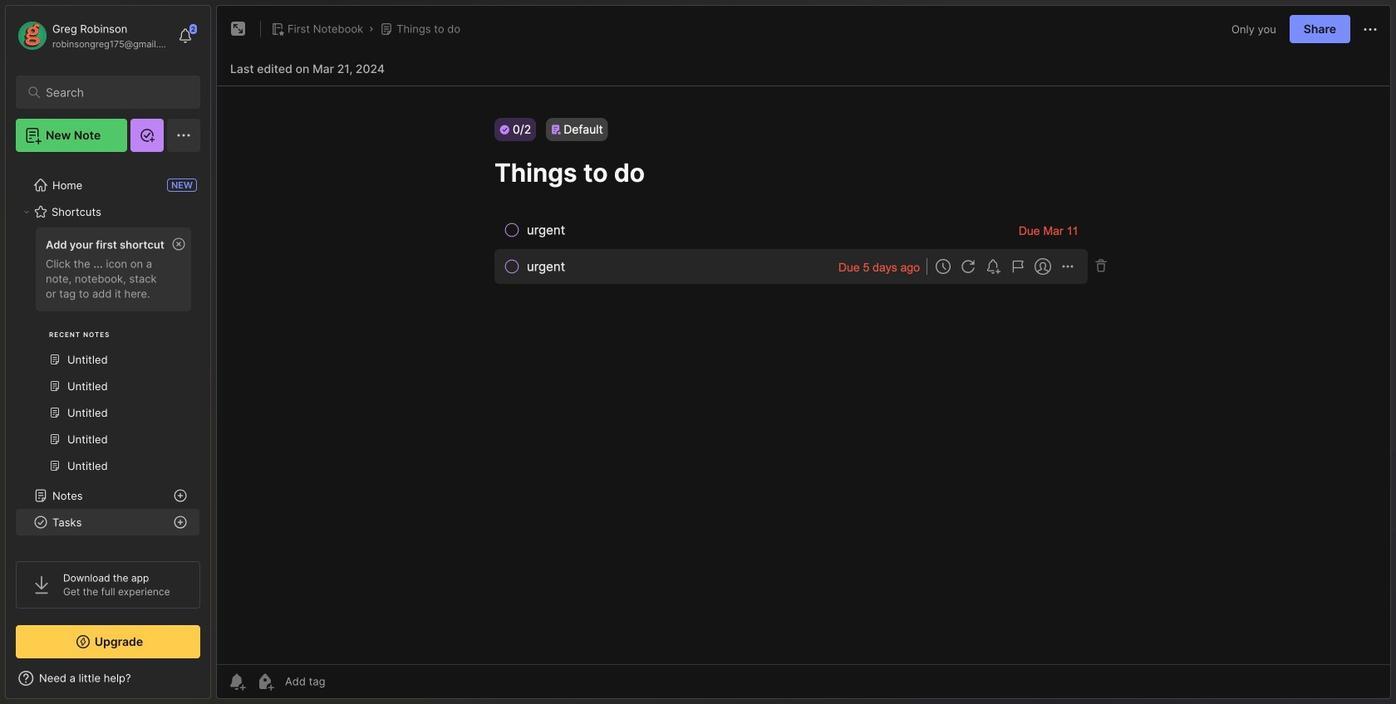 Task type: locate. For each thing, give the bounding box(es) containing it.
more actions image
[[1361, 20, 1381, 40]]

tree
[[6, 162, 210, 689]]

Add tag field
[[283, 675, 408, 690]]

None search field
[[46, 82, 178, 102]]

expand note image
[[229, 19, 249, 39]]

Search text field
[[46, 85, 178, 101]]

group
[[16, 223, 199, 490]]

add a reminder image
[[227, 672, 247, 692]]

note window element
[[216, 5, 1391, 704]]

Note Editor text field
[[217, 86, 1391, 665]]

tree inside main element
[[6, 162, 210, 689]]



Task type: vqa. For each thing, say whether or not it's contained in the screenshot.
tab list
no



Task type: describe. For each thing, give the bounding box(es) containing it.
More actions field
[[1361, 19, 1381, 40]]

none search field inside main element
[[46, 82, 178, 102]]

WHAT'S NEW field
[[6, 666, 210, 692]]

Account field
[[16, 19, 170, 52]]

main element
[[0, 0, 216, 705]]

click to collapse image
[[210, 674, 222, 694]]

group inside tree
[[16, 223, 199, 490]]

add tag image
[[255, 672, 275, 692]]



